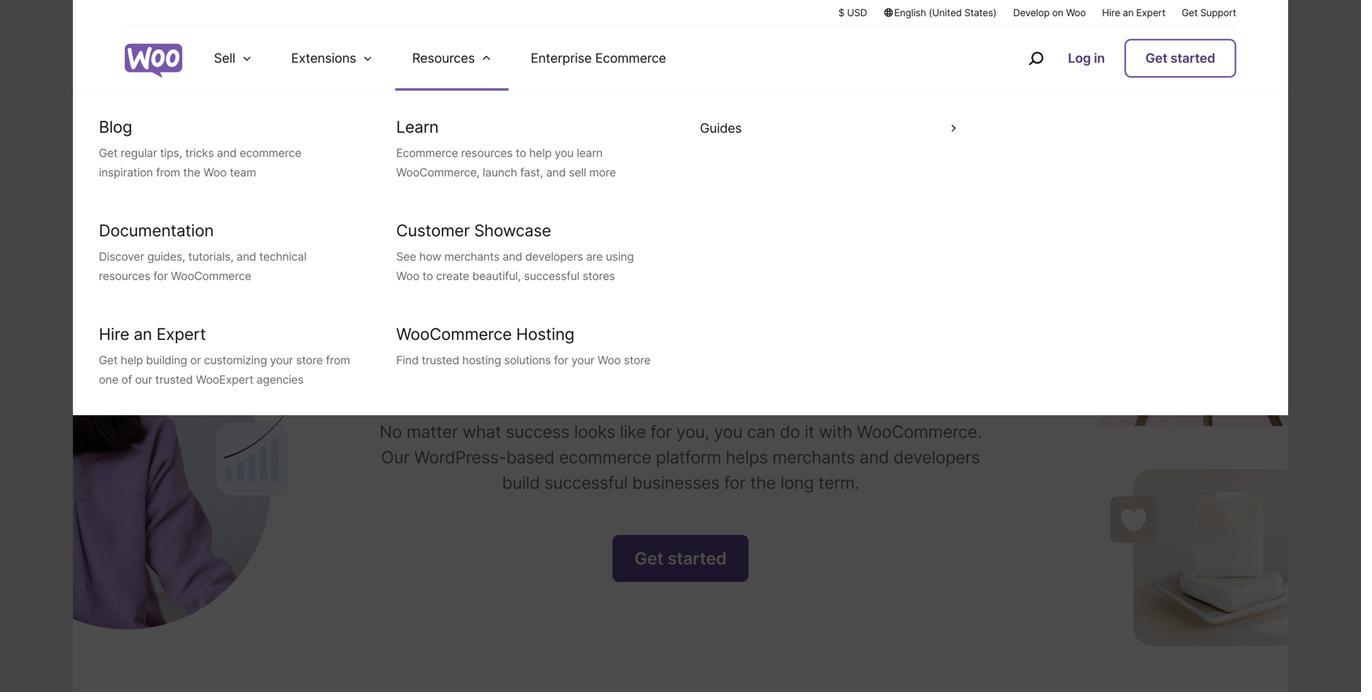 Task type: vqa. For each thing, say whether or not it's contained in the screenshot.
Open account menu image
no



Task type: describe. For each thing, give the bounding box(es) containing it.
using
[[606, 250, 634, 264]]

search image
[[1023, 45, 1049, 71]]

build
[[502, 473, 540, 494]]

matter
[[406, 422, 458, 442]]

merchants inside no matter what success looks like for you, you can do it with woocommerce. our wordpress-based ecommerce platform helps merchants and developers build successful businesses for the long term.
[[772, 447, 855, 468]]

long term.
[[780, 473, 859, 494]]

help inside ecommerce resources to help you learn woocommerce, launch fast, and sell more
[[529, 146, 552, 160]]

develop on woo
[[1013, 7, 1086, 19]]

you inside no matter what success looks like for you, you can do it with woocommerce. our wordpress-based ecommerce platform helps merchants and developers build successful businesses for the long term.
[[714, 422, 742, 442]]

1 horizontal spatial ecommerce
[[595, 50, 666, 66]]

woocommerce inside discover guides, tutorials, and technical resources for woocommerce
[[171, 269, 251, 283]]

get support link
[[1182, 6, 1236, 19]]

enterprise ecommerce link
[[511, 26, 686, 91]]

sell
[[214, 50, 235, 66]]

tutorials,
[[188, 250, 234, 264]]

you,
[[676, 422, 709, 442]]

developers inside no matter what success looks like for you, you can do it with woocommerce. our wordpress-based ecommerce platform helps merchants and developers build successful businesses for the long term.
[[894, 447, 980, 468]]

1 vertical spatial hire an expert
[[99, 325, 206, 344]]

from for hire an expert
[[326, 354, 350, 367]]

sell button
[[194, 26, 272, 91]]

like
[[620, 422, 646, 442]]

your for woocommerce hosting
[[571, 354, 595, 367]]

woocommerce.
[[857, 422, 982, 442]]

woocommerce hosting
[[396, 325, 574, 344]]

find trusted hosting solutions for your woo store
[[396, 354, 651, 367]]

1 vertical spatial started
[[668, 549, 727, 569]]

english
[[894, 7, 926, 19]]

0 vertical spatial hire
[[1102, 7, 1120, 19]]

0 horizontal spatial an
[[134, 325, 152, 344]]

extensions button
[[272, 26, 393, 91]]

our
[[381, 447, 410, 468]]

woo inside "get regular tips, tricks and ecommerce inspiration from the woo team"
[[203, 166, 227, 179]]

woo right on
[[1066, 7, 1086, 19]]

platform inside no matter what success looks like for you, you can do it with woocommerce. our wordpress-based ecommerce platform helps merchants and developers build successful businesses for the long term.
[[656, 447, 721, 468]]

successful inside see how merchants and developers are using woo to create beautiful, successful stores
[[524, 269, 580, 283]]

merchants inside see how merchants and developers are using woo to create beautiful, successful stores
[[444, 250, 500, 264]]

woocommerce for woocommerce is the platform that grows with you
[[435, 231, 792, 292]]

ecommerce inside ecommerce resources to help you learn woocommerce, launch fast, and sell more
[[396, 146, 458, 160]]

can
[[747, 422, 775, 442]]

trusted inside get help building or customizing your store from one of our trusted wooexpert agencies
[[155, 373, 193, 387]]

documentation
[[99, 221, 214, 241]]

enterprise ecommerce
[[531, 50, 666, 66]]

wooexpert
[[196, 373, 254, 387]]

it
[[805, 422, 814, 442]]

and inside discover guides, tutorials, and technical resources for woocommerce
[[237, 250, 256, 264]]

log in link
[[1062, 41, 1112, 76]]

discover
[[99, 250, 144, 264]]

success
[[506, 422, 570, 442]]

inspiration
[[99, 166, 153, 179]]

ecommerce inside no matter what success looks like for you, you can do it with woocommerce. our wordpress-based ecommerce platform helps merchants and developers build successful businesses for the long term.
[[559, 447, 651, 468]]

(united
[[929, 7, 962, 19]]

do
[[780, 422, 800, 442]]

launch
[[483, 166, 517, 179]]

log in
[[1068, 50, 1105, 66]]

from for blog
[[156, 166, 180, 179]]

english (united states)
[[894, 7, 997, 19]]

you inside ecommerce resources to help you learn woocommerce, launch fast, and sell more
[[555, 146, 574, 160]]

develop on woo link
[[1013, 6, 1086, 19]]

hire an expert link
[[1102, 6, 1166, 19]]

get started inside service navigation menu 'element'
[[1146, 50, 1215, 66]]

no matter what success looks like for you, you can do it with woocommerce. our wordpress-based ecommerce platform helps merchants and developers build successful businesses for the long term.
[[379, 422, 982, 494]]

help inside get help building or customizing your store from one of our trusted wooexpert agencies
[[121, 354, 143, 367]]

discover guides, tutorials, and technical resources for woocommerce
[[99, 250, 306, 283]]

woo inside see how merchants and developers are using woo to create beautiful, successful stores
[[396, 269, 420, 283]]

0 vertical spatial an
[[1123, 7, 1134, 19]]

guides button
[[681, 105, 978, 152]]

$ usd button
[[839, 6, 867, 19]]

sell
[[569, 166, 586, 179]]

1 horizontal spatial get started link
[[1125, 39, 1236, 78]]

our
[[135, 373, 152, 387]]

wordpress-
[[414, 447, 506, 468]]

or
[[190, 354, 201, 367]]

woocommerce,
[[396, 166, 480, 179]]

regular
[[121, 146, 157, 160]]

$ usd
[[839, 7, 867, 19]]

0 horizontal spatial hire
[[99, 325, 129, 344]]

technical
[[259, 250, 306, 264]]

learn
[[396, 117, 439, 137]]

log
[[1068, 50, 1091, 66]]

and inside "get regular tips, tricks and ecommerce inspiration from the woo team"
[[217, 146, 237, 160]]

how
[[419, 250, 441, 264]]

blog
[[99, 117, 132, 137]]

is
[[805, 231, 840, 292]]

get left 'support'
[[1182, 7, 1198, 19]]

enterprise
[[531, 50, 592, 66]]

1 horizontal spatial hire an expert
[[1102, 7, 1166, 19]]

grows
[[765, 280, 904, 342]]

develop
[[1013, 7, 1050, 19]]

the inside "get regular tips, tricks and ecommerce inspiration from the woo team"
[[183, 166, 200, 179]]

tricks
[[185, 146, 214, 160]]

helps
[[726, 447, 768, 468]]

resources
[[412, 50, 475, 66]]

and inside no matter what success looks like for you, you can do it with woocommerce. our wordpress-based ecommerce platform helps merchants and developers build successful businesses for the long term.
[[860, 447, 889, 468]]

with
[[819, 422, 852, 442]]



Task type: locate. For each thing, give the bounding box(es) containing it.
and up team
[[217, 146, 237, 160]]

store up agencies
[[296, 354, 323, 367]]

woo up looks
[[598, 354, 621, 367]]

store up like at bottom left
[[624, 354, 651, 367]]

1 horizontal spatial get started
[[1146, 50, 1215, 66]]

2 your from the left
[[571, 354, 595, 367]]

0 horizontal spatial store
[[296, 354, 323, 367]]

get support
[[1182, 7, 1236, 19]]

1 horizontal spatial your
[[571, 354, 595, 367]]

your down 'hosting'
[[571, 354, 595, 367]]

woo down tricks
[[203, 166, 227, 179]]

platform down you,
[[656, 447, 721, 468]]

see how merchants and developers are using woo to create beautiful, successful stores
[[396, 250, 634, 283]]

1 horizontal spatial trusted
[[422, 354, 459, 367]]

from left find
[[326, 354, 350, 367]]

0 vertical spatial trusted
[[422, 354, 459, 367]]

1 vertical spatial help
[[121, 354, 143, 367]]

expert up or
[[156, 325, 206, 344]]

solutions
[[504, 354, 551, 367]]

1 horizontal spatial help
[[529, 146, 552, 160]]

hire an expert
[[1102, 7, 1166, 19], [99, 325, 206, 344]]

and right tutorials,
[[237, 250, 256, 264]]

that
[[663, 280, 752, 342]]

0 horizontal spatial resources
[[99, 269, 150, 283]]

you up 'sell'
[[555, 146, 574, 160]]

0 horizontal spatial hire an expert
[[99, 325, 206, 344]]

0 horizontal spatial platform
[[457, 280, 651, 342]]

platform up solutions
[[457, 280, 651, 342]]

an up the building
[[134, 325, 152, 344]]

0 vertical spatial merchants
[[444, 250, 500, 264]]

get help building or customizing your store from one of our trusted wooexpert agencies
[[99, 354, 350, 387]]

0 vertical spatial expert
[[1136, 7, 1166, 19]]

1 horizontal spatial expert
[[1136, 7, 1166, 19]]

what
[[463, 422, 501, 442]]

store inside get help building or customizing your store from one of our trusted wooexpert agencies
[[296, 354, 323, 367]]

your for hire an expert
[[270, 354, 293, 367]]

1 vertical spatial resources
[[99, 269, 150, 283]]

see
[[396, 250, 416, 264]]

started down businesses
[[668, 549, 727, 569]]

1 your from the left
[[270, 354, 293, 367]]

1 vertical spatial get started
[[635, 549, 727, 569]]

store
[[296, 354, 323, 367], [624, 354, 651, 367]]

resources
[[461, 146, 513, 160], [99, 269, 150, 283]]

1 vertical spatial developers
[[894, 447, 980, 468]]

1 vertical spatial ecommerce
[[559, 447, 651, 468]]

0 horizontal spatial help
[[121, 354, 143, 367]]

ecommerce up woocommerce, at the left top
[[396, 146, 458, 160]]

woocommerce image
[[125, 44, 182, 78]]

service navigation menu element
[[994, 32, 1236, 85]]

the down tricks
[[183, 166, 200, 179]]

learn
[[577, 146, 603, 160]]

ecommerce resources to help you learn woocommerce, launch fast, and sell more
[[396, 146, 616, 179]]

1 vertical spatial merchants
[[772, 447, 855, 468]]

businesses
[[632, 473, 720, 494]]

0 vertical spatial you
[[555, 146, 574, 160]]

$
[[839, 7, 845, 19]]

for inside discover guides, tutorials, and technical resources for woocommerce
[[153, 269, 168, 283]]

1 horizontal spatial an
[[1123, 7, 1134, 19]]

from inside "get regular tips, tricks and ecommerce inspiration from the woo team"
[[156, 166, 180, 179]]

trusted right find
[[422, 354, 459, 367]]

developers left are
[[525, 250, 583, 264]]

ecommerce up team
[[240, 146, 301, 160]]

guides
[[700, 120, 742, 136]]

merchants
[[444, 250, 500, 264], [772, 447, 855, 468]]

1 horizontal spatial store
[[624, 354, 651, 367]]

based
[[506, 447, 554, 468]]

woocommerce for woocommerce hosting
[[396, 325, 512, 344]]

get started down businesses
[[635, 549, 727, 569]]

find
[[396, 354, 419, 367]]

hire up service navigation menu 'element'
[[1102, 7, 1120, 19]]

get inside "get regular tips, tricks and ecommerce inspiration from the woo team"
[[99, 146, 118, 160]]

0 horizontal spatial get started link
[[613, 536, 749, 583]]

get started down get support
[[1146, 50, 1215, 66]]

of
[[121, 373, 132, 387]]

1 vertical spatial trusted
[[155, 373, 193, 387]]

0 vertical spatial ecommerce
[[240, 146, 301, 160]]

ecommerce inside "get regular tips, tricks and ecommerce inspiration from the woo team"
[[240, 146, 301, 160]]

customer
[[396, 221, 470, 241]]

resources button
[[393, 26, 511, 91]]

0 vertical spatial successful
[[524, 269, 580, 283]]

1 vertical spatial hire
[[99, 325, 129, 344]]

platform
[[457, 280, 651, 342], [656, 447, 721, 468]]

0 horizontal spatial ecommerce
[[396, 146, 458, 160]]

the inside no matter what success looks like for you, you can do it with woocommerce. our wordpress-based ecommerce platform helps merchants and developers build successful businesses for the long term.
[[750, 473, 776, 494]]

get down businesses
[[635, 549, 664, 569]]

get up one
[[99, 354, 118, 367]]

on
[[1052, 7, 1064, 19]]

one
[[99, 373, 118, 387]]

1 horizontal spatial started
[[1171, 50, 1215, 66]]

the right is
[[853, 231, 926, 292]]

get inside get help building or customizing your store from one of our trusted wooexpert agencies
[[99, 354, 118, 367]]

developers inside see how merchants and developers are using woo to create beautiful, successful stores
[[525, 250, 583, 264]]

trusted down the building
[[155, 373, 193, 387]]

from inside get help building or customizing your store from one of our trusted wooexpert agencies
[[326, 354, 350, 367]]

your inside get help building or customizing your store from one of our trusted wooexpert agencies
[[270, 354, 293, 367]]

customizing
[[204, 354, 267, 367]]

1 horizontal spatial the
[[750, 473, 776, 494]]

1 horizontal spatial resources
[[461, 146, 513, 160]]

0 horizontal spatial your
[[270, 354, 293, 367]]

get started
[[1146, 50, 1215, 66], [635, 549, 727, 569]]

0 vertical spatial hire an expert
[[1102, 7, 1166, 19]]

ecommerce right 'enterprise'
[[595, 50, 666, 66]]

building
[[146, 354, 187, 367]]

0 horizontal spatial expert
[[156, 325, 206, 344]]

states)
[[965, 7, 997, 19]]

customer showcase
[[396, 221, 551, 241]]

usd
[[847, 7, 867, 19]]

1 vertical spatial the
[[853, 231, 926, 292]]

get down hire an expert link
[[1146, 50, 1168, 66]]

platform inside "woocommerce is the platform that grows with you"
[[457, 280, 651, 342]]

create
[[436, 269, 469, 283]]

1 horizontal spatial developers
[[894, 447, 980, 468]]

the
[[183, 166, 200, 179], [853, 231, 926, 292], [750, 473, 776, 494]]

resources inside ecommerce resources to help you learn woocommerce, launch fast, and sell more
[[461, 146, 513, 160]]

started inside service navigation menu 'element'
[[1171, 50, 1215, 66]]

and inside ecommerce resources to help you learn woocommerce, launch fast, and sell more
[[546, 166, 566, 179]]

0 vertical spatial from
[[156, 166, 180, 179]]

developers down the woocommerce.
[[894, 447, 980, 468]]

help up of
[[121, 354, 143, 367]]

successful down looks
[[544, 473, 628, 494]]

get inside service navigation menu 'element'
[[1146, 50, 1168, 66]]

ecommerce
[[595, 50, 666, 66], [396, 146, 458, 160]]

resources up launch
[[461, 146, 513, 160]]

woocommerce
[[435, 231, 792, 292], [171, 269, 251, 283], [396, 325, 512, 344]]

for down guides,
[[153, 269, 168, 283]]

merchants down customer showcase
[[444, 250, 500, 264]]

2 store from the left
[[624, 354, 651, 367]]

0 horizontal spatial developers
[[525, 250, 583, 264]]

0 horizontal spatial started
[[668, 549, 727, 569]]

the down helps
[[750, 473, 776, 494]]

0 vertical spatial get started
[[1146, 50, 1215, 66]]

1 horizontal spatial hire
[[1102, 7, 1120, 19]]

0 vertical spatial to
[[516, 146, 526, 160]]

expert inside hire an expert link
[[1136, 7, 1166, 19]]

resources down discover
[[99, 269, 150, 283]]

resources inside discover guides, tutorials, and technical resources for woocommerce
[[99, 269, 150, 283]]

0 vertical spatial the
[[183, 166, 200, 179]]

extensions
[[291, 50, 356, 66]]

hire
[[1102, 7, 1120, 19], [99, 325, 129, 344]]

support
[[1200, 7, 1236, 19]]

for right like at bottom left
[[650, 422, 672, 442]]

expert up service navigation menu 'element'
[[1136, 7, 1166, 19]]

1 vertical spatial you
[[714, 422, 742, 442]]

from
[[156, 166, 180, 179], [326, 354, 350, 367]]

1 vertical spatial get started link
[[613, 536, 749, 583]]

1 vertical spatial to
[[423, 269, 433, 283]]

0 horizontal spatial the
[[183, 166, 200, 179]]

0 horizontal spatial you
[[555, 146, 574, 160]]

and
[[217, 146, 237, 160], [546, 166, 566, 179], [237, 250, 256, 264], [503, 250, 522, 264], [860, 447, 889, 468]]

1 vertical spatial expert
[[156, 325, 206, 344]]

to inside see how merchants and developers are using woo to create beautiful, successful stores
[[423, 269, 433, 283]]

1 horizontal spatial merchants
[[772, 447, 855, 468]]

0 vertical spatial platform
[[457, 280, 651, 342]]

woocommerce inside "woocommerce is the platform that grows with you"
[[435, 231, 792, 292]]

get regular tips, tricks and ecommerce inspiration from the woo team
[[99, 146, 301, 179]]

are
[[586, 250, 603, 264]]

0 horizontal spatial from
[[156, 166, 180, 179]]

1 vertical spatial from
[[326, 354, 350, 367]]

0 vertical spatial resources
[[461, 146, 513, 160]]

1 horizontal spatial to
[[516, 146, 526, 160]]

1 horizontal spatial ecommerce
[[559, 447, 651, 468]]

for down 'hosting'
[[554, 354, 568, 367]]

successful left the stores
[[524, 269, 580, 283]]

ecommerce down looks
[[559, 447, 651, 468]]

developers
[[525, 250, 583, 264], [894, 447, 980, 468]]

1 vertical spatial an
[[134, 325, 152, 344]]

merchants down the it
[[772, 447, 855, 468]]

help up fast,
[[529, 146, 552, 160]]

1 vertical spatial platform
[[656, 447, 721, 468]]

successful
[[524, 269, 580, 283], [544, 473, 628, 494]]

your
[[270, 354, 293, 367], [571, 354, 595, 367]]

0 vertical spatial help
[[529, 146, 552, 160]]

woocommerce is the platform that grows with you
[[435, 231, 926, 391]]

get up inspiration
[[99, 146, 118, 160]]

0 horizontal spatial get started
[[635, 549, 727, 569]]

1 horizontal spatial from
[[326, 354, 350, 367]]

team
[[230, 166, 256, 179]]

1 vertical spatial ecommerce
[[396, 146, 458, 160]]

started
[[1171, 50, 1215, 66], [668, 549, 727, 569]]

for down helps
[[724, 473, 746, 494]]

guides,
[[147, 250, 185, 264]]

hosting
[[516, 325, 574, 344]]

you up helps
[[714, 422, 742, 442]]

beautiful,
[[472, 269, 521, 283]]

0 horizontal spatial ecommerce
[[240, 146, 301, 160]]

0 vertical spatial started
[[1171, 50, 1215, 66]]

0 vertical spatial get started link
[[1125, 39, 1236, 78]]

2 vertical spatial the
[[750, 473, 776, 494]]

for
[[153, 269, 168, 283], [554, 354, 568, 367], [650, 422, 672, 442], [724, 473, 746, 494]]

1 horizontal spatial platform
[[656, 447, 721, 468]]

ecommerce
[[240, 146, 301, 160], [559, 447, 651, 468]]

more
[[589, 166, 616, 179]]

and left 'sell'
[[546, 166, 566, 179]]

tips,
[[160, 146, 182, 160]]

hire an expert up service navigation menu 'element'
[[1102, 7, 1166, 19]]

no
[[379, 422, 402, 442]]

0 vertical spatial developers
[[525, 250, 583, 264]]

in
[[1094, 50, 1105, 66]]

with you
[[583, 330, 778, 391]]

your up agencies
[[270, 354, 293, 367]]

0 horizontal spatial trusted
[[155, 373, 193, 387]]

you
[[555, 146, 574, 160], [714, 422, 742, 442]]

get
[[1182, 7, 1198, 19], [1146, 50, 1168, 66], [99, 146, 118, 160], [99, 354, 118, 367], [635, 549, 664, 569]]

and up beautiful,
[[503, 250, 522, 264]]

an up service navigation menu 'element'
[[1123, 7, 1134, 19]]

2 horizontal spatial the
[[853, 231, 926, 292]]

hosting
[[462, 354, 501, 367]]

hire up one
[[99, 325, 129, 344]]

1 vertical spatial successful
[[544, 473, 628, 494]]

get started link down businesses
[[613, 536, 749, 583]]

fast,
[[520, 166, 543, 179]]

looks
[[574, 422, 615, 442]]

help
[[529, 146, 552, 160], [121, 354, 143, 367]]

to
[[516, 146, 526, 160], [423, 269, 433, 283]]

english (united states) button
[[883, 6, 997, 19]]

successful inside no matter what success looks like for you, you can do it with woocommerce. our wordpress-based ecommerce platform helps merchants and developers build successful businesses for the long term.
[[544, 473, 628, 494]]

to up fast,
[[516, 146, 526, 160]]

trusted
[[422, 354, 459, 367], [155, 373, 193, 387]]

an
[[1123, 7, 1134, 19], [134, 325, 152, 344]]

get started link down get support
[[1125, 39, 1236, 78]]

showcase
[[474, 221, 551, 241]]

0 horizontal spatial to
[[423, 269, 433, 283]]

agencies
[[257, 373, 304, 387]]

1 horizontal spatial you
[[714, 422, 742, 442]]

from down tips,
[[156, 166, 180, 179]]

to down how at the top left of the page
[[423, 269, 433, 283]]

stores
[[583, 269, 615, 283]]

started down get support
[[1171, 50, 1215, 66]]

and inside see how merchants and developers are using woo to create beautiful, successful stores
[[503, 250, 522, 264]]

the inside "woocommerce is the platform that grows with you"
[[853, 231, 926, 292]]

hire an expert up the building
[[99, 325, 206, 344]]

0 horizontal spatial merchants
[[444, 250, 500, 264]]

to inside ecommerce resources to help you learn woocommerce, launch fast, and sell more
[[516, 146, 526, 160]]

1 store from the left
[[296, 354, 323, 367]]

0 vertical spatial ecommerce
[[595, 50, 666, 66]]

woo down "see"
[[396, 269, 420, 283]]

and down the woocommerce.
[[860, 447, 889, 468]]



